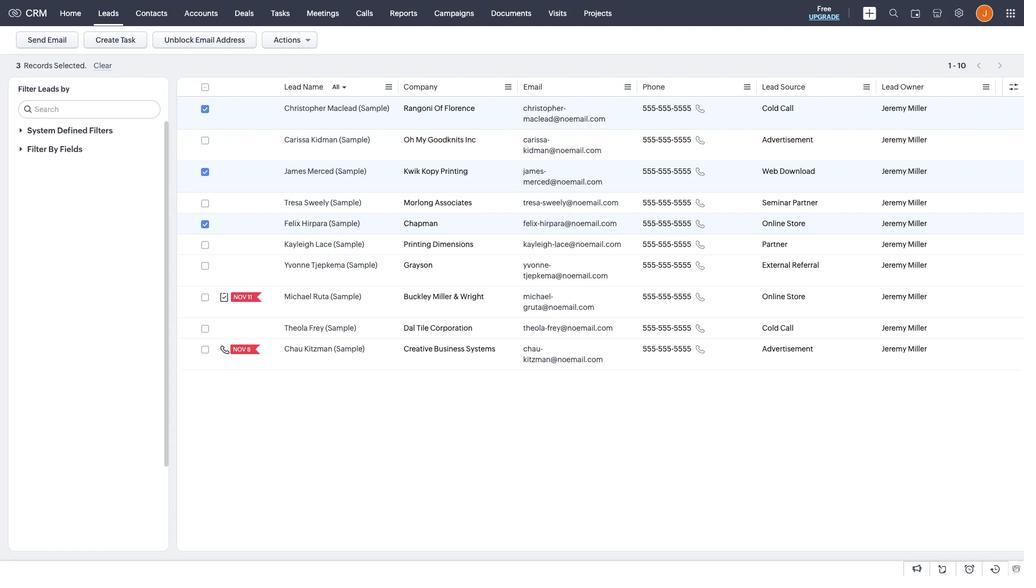 Task type: locate. For each thing, give the bounding box(es) containing it.
email up christopher-
[[524, 83, 543, 91]]

accounts link
[[176, 0, 227, 26]]

jeremy for yvonne- tjepkema@noemail.com
[[882, 261, 907, 270]]

jeremy for tresa-sweely@noemail.com
[[882, 199, 907, 207]]

miller for james- merced@noemail.com
[[909, 167, 928, 176]]

felix-hirpara@noemail.com link
[[524, 218, 617, 229]]

1 vertical spatial store
[[787, 293, 806, 301]]

create menu image
[[864, 7, 877, 19]]

4 jeremy miller from the top
[[882, 199, 928, 207]]

leads up create
[[98, 9, 119, 17]]

1 jeremy miller from the top
[[882, 104, 928, 113]]

555-
[[643, 104, 659, 113], [659, 104, 674, 113], [643, 136, 659, 144], [659, 136, 674, 144], [643, 167, 659, 176], [659, 167, 674, 176], [643, 199, 659, 207], [659, 199, 674, 207], [643, 219, 659, 228], [659, 219, 674, 228], [643, 240, 659, 249], [659, 240, 674, 249], [643, 261, 659, 270], [659, 261, 674, 270], [643, 293, 659, 301], [659, 293, 674, 301], [643, 324, 659, 333], [659, 324, 674, 333], [643, 345, 659, 353], [659, 345, 674, 353]]

jeremy miller for james- merced@noemail.com
[[882, 167, 928, 176]]

5555 for carissa- kidman@noemail.com
[[674, 136, 692, 144]]

online store down external referral at the top right of page
[[763, 293, 806, 301]]

0 vertical spatial leads
[[98, 9, 119, 17]]

create menu element
[[857, 0, 883, 26]]

online for felix-hirpara@noemail.com
[[763, 219, 786, 228]]

8 555-555-5555 from the top
[[643, 293, 692, 301]]

james- merced@noemail.com link
[[524, 166, 622, 187]]

555-555-5555 for chau- kitzman@noemail.com
[[643, 345, 692, 353]]

dal tile corporation
[[404, 324, 473, 333]]

cold for christopher- maclead@noemail.com
[[763, 104, 779, 113]]

2 cold from the top
[[763, 324, 779, 333]]

leads
[[98, 9, 119, 17], [38, 85, 59, 93]]

send email button
[[16, 31, 79, 49]]

miller for carissa- kidman@noemail.com
[[909, 136, 928, 144]]

tresa
[[285, 199, 303, 207]]

jeremy for chau- kitzman@noemail.com
[[882, 345, 907, 353]]

filter leads by
[[18, 85, 70, 93]]

theola frey (sample) link
[[285, 323, 357, 334]]

(sample) for christopher maclead (sample)
[[359, 104, 390, 113]]

0 horizontal spatial partner
[[763, 240, 788, 249]]

visits
[[549, 9, 567, 17]]

1 vertical spatial filter
[[27, 145, 47, 154]]

search element
[[883, 0, 905, 26]]

&
[[454, 293, 459, 301]]

(sample) right sweely
[[331, 199, 362, 207]]

jeremy miller for kayleigh-lace@noemail.com
[[882, 240, 928, 249]]

(sample) right lace
[[334, 240, 365, 249]]

1 5555 from the top
[[674, 104, 692, 113]]

goodknits
[[428, 136, 464, 144]]

1 store from the top
[[787, 219, 806, 228]]

printing
[[441, 167, 468, 176], [404, 240, 432, 249]]

555-555-5555 for james- merced@noemail.com
[[643, 167, 692, 176]]

10 555-555-5555 from the top
[[643, 345, 692, 353]]

partner right seminar
[[793, 199, 819, 207]]

oh
[[404, 136, 415, 144]]

1 horizontal spatial leads
[[98, 9, 119, 17]]

7 jeremy miller from the top
[[882, 261, 928, 270]]

1 online from the top
[[763, 219, 786, 228]]

jeremy miller for michael- gruta@noemail.com
[[882, 293, 928, 301]]

maclead
[[328, 104, 357, 113]]

3 555-555-5555 from the top
[[643, 167, 692, 176]]

nov 11 link
[[231, 293, 254, 302]]

10 jeremy miller from the top
[[882, 345, 928, 353]]

5 jeremy from the top
[[882, 219, 907, 228]]

2 store from the top
[[787, 293, 806, 301]]

1 online store from the top
[[763, 219, 806, 228]]

2 lead from the left
[[763, 83, 780, 91]]

lead left source at top
[[763, 83, 780, 91]]

miller for felix-hirpara@noemail.com
[[909, 219, 928, 228]]

(sample)
[[359, 104, 390, 113], [339, 136, 370, 144], [336, 167, 367, 176], [331, 199, 362, 207], [329, 219, 360, 228], [334, 240, 365, 249], [347, 261, 378, 270], [331, 293, 362, 301], [326, 324, 357, 333], [334, 345, 365, 353]]

2 advertisement from the top
[[763, 345, 814, 353]]

0 vertical spatial cold call
[[763, 104, 794, 113]]

calendar image
[[912, 9, 921, 17]]

2 call from the top
[[781, 324, 794, 333]]

0 vertical spatial cold
[[763, 104, 779, 113]]

michael- gruta@noemail.com link
[[524, 291, 622, 313]]

christopher- maclead@noemail.com
[[524, 104, 606, 123]]

5555 for michael- gruta@noemail.com
[[674, 293, 692, 301]]

frey@noemail.com
[[548, 324, 613, 333]]

1 lead from the left
[[285, 83, 302, 91]]

3
[[16, 61, 21, 70]]

buckley miller & wright
[[404, 293, 484, 301]]

(sample) right frey
[[326, 324, 357, 333]]

8 jeremy miller from the top
[[882, 293, 928, 301]]

0 vertical spatial filter
[[18, 85, 36, 93]]

10 5555 from the top
[[674, 345, 692, 353]]

online store for michael- gruta@noemail.com
[[763, 293, 806, 301]]

1 vertical spatial online store
[[763, 293, 806, 301]]

1 horizontal spatial email
[[195, 36, 215, 44]]

(sample) right kidman
[[339, 136, 370, 144]]

3 5555 from the top
[[674, 167, 692, 176]]

chau- kitzman@noemail.com link
[[524, 344, 622, 365]]

0 vertical spatial store
[[787, 219, 806, 228]]

jeremy miller for carissa- kidman@noemail.com
[[882, 136, 928, 144]]

1 vertical spatial call
[[781, 324, 794, 333]]

0 horizontal spatial leads
[[38, 85, 59, 93]]

9 jeremy from the top
[[882, 324, 907, 333]]

0 vertical spatial printing
[[441, 167, 468, 176]]

of
[[435, 104, 443, 113]]

theola-frey@noemail.com
[[524, 324, 613, 333]]

3 lead from the left
[[882, 83, 899, 91]]

online down seminar
[[763, 219, 786, 228]]

1 vertical spatial online
[[763, 293, 786, 301]]

5 555-555-5555 from the top
[[643, 219, 692, 228]]

theola-frey@noemail.com link
[[524, 323, 613, 334]]

3 jeremy miller from the top
[[882, 167, 928, 176]]

1 vertical spatial advertisement
[[763, 345, 814, 353]]

send
[[28, 36, 46, 44]]

call
[[781, 104, 794, 113], [781, 324, 794, 333]]

jeremy for felix-hirpara@noemail.com
[[882, 219, 907, 228]]

chau- kitzman@noemail.com
[[524, 345, 604, 364]]

0 horizontal spatial lead
[[285, 83, 302, 91]]

calls link
[[348, 0, 382, 26]]

1 vertical spatial printing
[[404, 240, 432, 249]]

store for felix-hirpara@noemail.com
[[787, 219, 806, 228]]

5 jeremy miller from the top
[[882, 219, 928, 228]]

9 jeremy miller from the top
[[882, 324, 928, 333]]

projects link
[[576, 0, 621, 26]]

4 5555 from the top
[[674, 199, 692, 207]]

crm link
[[9, 7, 47, 19]]

5 5555 from the top
[[674, 219, 692, 228]]

(sample) right tjepkema
[[347, 261, 378, 270]]

2 cold call from the top
[[763, 324, 794, 333]]

download
[[780, 167, 816, 176]]

jeremy miller
[[882, 104, 928, 113], [882, 136, 928, 144], [882, 167, 928, 176], [882, 199, 928, 207], [882, 219, 928, 228], [882, 240, 928, 249], [882, 261, 928, 270], [882, 293, 928, 301], [882, 324, 928, 333], [882, 345, 928, 353]]

filter by fields button
[[9, 140, 169, 159]]

visits link
[[540, 0, 576, 26]]

carissa
[[285, 136, 310, 144]]

1 cold call from the top
[[763, 104, 794, 113]]

deals
[[235, 9, 254, 17]]

partner up external
[[763, 240, 788, 249]]

online down external
[[763, 293, 786, 301]]

systems
[[466, 345, 496, 353]]

1 jeremy from the top
[[882, 104, 907, 113]]

8 5555 from the top
[[674, 293, 692, 301]]

0 vertical spatial online store
[[763, 219, 806, 228]]

search image
[[890, 9, 899, 18]]

1 cold from the top
[[763, 104, 779, 113]]

5555 for felix-hirpara@noemail.com
[[674, 219, 692, 228]]

email
[[48, 36, 67, 44], [195, 36, 215, 44], [524, 83, 543, 91]]

cold for theola-frey@noemail.com
[[763, 324, 779, 333]]

advertisement for chau- kitzman@noemail.com
[[763, 345, 814, 353]]

selected.
[[54, 61, 87, 70]]

yvonne tjepkema (sample)
[[285, 261, 378, 270]]

referral
[[793, 261, 820, 270]]

(sample) right the ruta
[[331, 293, 362, 301]]

0 vertical spatial call
[[781, 104, 794, 113]]

0 vertical spatial advertisement
[[763, 136, 814, 144]]

1 call from the top
[[781, 104, 794, 113]]

accounts
[[185, 9, 218, 17]]

nov for chau
[[233, 346, 246, 353]]

leads left by
[[38, 85, 59, 93]]

lead left owner at the right of the page
[[882, 83, 899, 91]]

my
[[416, 136, 427, 144]]

2 horizontal spatial lead
[[882, 83, 899, 91]]

external referral
[[763, 261, 820, 270]]

7 5555 from the top
[[674, 261, 692, 270]]

2 5555 from the top
[[674, 136, 692, 144]]

0 vertical spatial nov
[[234, 294, 247, 301]]

2 online from the top
[[763, 293, 786, 301]]

1 advertisement from the top
[[763, 136, 814, 144]]

printing up grayson
[[404, 240, 432, 249]]

1 vertical spatial nov
[[233, 346, 246, 353]]

filters
[[89, 126, 113, 135]]

chau kitzman (sample) link
[[285, 344, 365, 354]]

(sample) for kayleigh lace (sample)
[[334, 240, 365, 249]]

online store down the seminar partner
[[763, 219, 806, 228]]

1 horizontal spatial lead
[[763, 83, 780, 91]]

corporation
[[430, 324, 473, 333]]

store down the seminar partner
[[787, 219, 806, 228]]

555-555-5555 for michael- gruta@noemail.com
[[643, 293, 692, 301]]

4 555-555-5555 from the top
[[643, 199, 692, 207]]

free
[[818, 5, 832, 13]]

(sample) up kayleigh lace (sample) link
[[329, 219, 360, 228]]

6 5555 from the top
[[674, 240, 692, 249]]

actions
[[274, 36, 301, 44]]

tasks link
[[263, 0, 299, 26]]

filter down 3
[[18, 85, 36, 93]]

email for send
[[48, 36, 67, 44]]

filter left by
[[27, 145, 47, 154]]

0 horizontal spatial email
[[48, 36, 67, 44]]

(sample) for carissa kidman (sample)
[[339, 136, 370, 144]]

nov left 8
[[233, 346, 246, 353]]

printing right kopy
[[441, 167, 468, 176]]

10 jeremy from the top
[[882, 345, 907, 353]]

(sample) for theola frey (sample)
[[326, 324, 357, 333]]

documents link
[[483, 0, 540, 26]]

task
[[121, 36, 136, 44]]

2 jeremy from the top
[[882, 136, 907, 144]]

3 jeremy from the top
[[882, 167, 907, 176]]

6 555-555-5555 from the top
[[643, 240, 692, 249]]

kayleigh lace (sample) link
[[285, 239, 365, 250]]

5555 for james- merced@noemail.com
[[674, 167, 692, 176]]

filter inside dropdown button
[[27, 145, 47, 154]]

email left the address at the top left of page
[[195, 36, 215, 44]]

cold call
[[763, 104, 794, 113], [763, 324, 794, 333]]

1 horizontal spatial partner
[[793, 199, 819, 207]]

nov left the 11
[[234, 294, 247, 301]]

1 vertical spatial leads
[[38, 85, 59, 93]]

christopher-
[[524, 104, 566, 113]]

1 vertical spatial cold call
[[763, 324, 794, 333]]

external
[[763, 261, 791, 270]]

create
[[96, 36, 119, 44]]

kayleigh-lace@noemail.com link
[[524, 239, 622, 250]]

2 horizontal spatial email
[[524, 83, 543, 91]]

navigation
[[972, 58, 1009, 73]]

chau kitzman (sample)
[[285, 345, 365, 353]]

email inside button
[[195, 36, 215, 44]]

phone
[[643, 83, 666, 91]]

8 jeremy from the top
[[882, 293, 907, 301]]

email right send
[[48, 36, 67, 44]]

2 jeremy miller from the top
[[882, 136, 928, 144]]

all
[[333, 84, 340, 90]]

5555 for yvonne- tjepkema@noemail.com
[[674, 261, 692, 270]]

7 555-555-5555 from the top
[[643, 261, 692, 270]]

home link
[[52, 0, 90, 26]]

6 jeremy miller from the top
[[882, 240, 928, 249]]

email inside "button"
[[48, 36, 67, 44]]

5555 for chau- kitzman@noemail.com
[[674, 345, 692, 353]]

kidman@noemail.com
[[524, 146, 602, 155]]

6 jeremy from the top
[[882, 240, 907, 249]]

(sample) right merced
[[336, 167, 367, 176]]

jeremy miller for chau- kitzman@noemail.com
[[882, 345, 928, 353]]

1 horizontal spatial printing
[[441, 167, 468, 176]]

0 horizontal spatial printing
[[404, 240, 432, 249]]

7 jeremy from the top
[[882, 261, 907, 270]]

jeremy for michael- gruta@noemail.com
[[882, 293, 907, 301]]

9 555-555-5555 from the top
[[643, 324, 692, 333]]

free upgrade
[[810, 5, 840, 21]]

(sample) right the kitzman
[[334, 345, 365, 353]]

kitzman
[[305, 345, 333, 353]]

555-555-5555 for felix-hirpara@noemail.com
[[643, 219, 692, 228]]

business
[[434, 345, 465, 353]]

(sample) for yvonne tjepkema (sample)
[[347, 261, 378, 270]]

carissa kidman (sample)
[[285, 136, 370, 144]]

nov 8
[[233, 346, 251, 353]]

(sample) for michael ruta (sample)
[[331, 293, 362, 301]]

1 vertical spatial partner
[[763, 240, 788, 249]]

gruta@noemail.com
[[524, 303, 595, 312]]

online store
[[763, 219, 806, 228], [763, 293, 806, 301]]

2 online store from the top
[[763, 293, 806, 301]]

profile element
[[971, 0, 1000, 26]]

(sample) right the maclead
[[359, 104, 390, 113]]

0 vertical spatial online
[[763, 219, 786, 228]]

nov for michael
[[234, 294, 247, 301]]

lead owner
[[882, 83, 925, 91]]

(sample) for chau kitzman (sample)
[[334, 345, 365, 353]]

row group
[[177, 98, 1025, 370]]

miller
[[909, 104, 928, 113], [909, 136, 928, 144], [909, 167, 928, 176], [909, 199, 928, 207], [909, 219, 928, 228], [909, 240, 928, 249], [909, 261, 928, 270], [433, 293, 452, 301], [909, 293, 928, 301], [909, 324, 928, 333], [909, 345, 928, 353]]

miller for theola-frey@noemail.com
[[909, 324, 928, 333]]

reports
[[390, 9, 418, 17]]

lead left name
[[285, 83, 302, 91]]

4 jeremy from the top
[[882, 199, 907, 207]]

name
[[303, 83, 324, 91]]

5555 for theola-frey@noemail.com
[[674, 324, 692, 333]]

deals link
[[227, 0, 263, 26]]

2 555-555-5555 from the top
[[643, 136, 692, 144]]

1 555-555-5555 from the top
[[643, 104, 692, 113]]

555-555-5555 for carissa- kidman@noemail.com
[[643, 136, 692, 144]]

1 vertical spatial cold
[[763, 324, 779, 333]]

call for theola-frey@noemail.com
[[781, 324, 794, 333]]

cold call for theola-frey@noemail.com
[[763, 324, 794, 333]]

9 5555 from the top
[[674, 324, 692, 333]]

tresa sweely (sample)
[[285, 199, 362, 207]]

filter for filter by fields
[[27, 145, 47, 154]]

theola frey (sample)
[[285, 324, 357, 333]]

store down external referral at the top right of page
[[787, 293, 806, 301]]



Task type: describe. For each thing, give the bounding box(es) containing it.
row group containing christopher maclead (sample)
[[177, 98, 1025, 370]]

kayleigh
[[285, 240, 314, 249]]

5555 for christopher- maclead@noemail.com
[[674, 104, 692, 113]]

create task
[[96, 36, 136, 44]]

lead for lead name
[[285, 83, 302, 91]]

felix
[[285, 219, 301, 228]]

advertisement for carissa- kidman@noemail.com
[[763, 136, 814, 144]]

5555 for tresa-sweely@noemail.com
[[674, 199, 692, 207]]

(sample) for felix hirpara (sample)
[[329, 219, 360, 228]]

tresa-sweely@noemail.com link
[[524, 198, 619, 208]]

kitzman@noemail.com
[[524, 356, 604, 364]]

555-555-5555 for kayleigh-lace@noemail.com
[[643, 240, 692, 249]]

miller for christopher- maclead@noemail.com
[[909, 104, 928, 113]]

(sample) for james merced (sample)
[[336, 167, 367, 176]]

christopher- maclead@noemail.com link
[[524, 103, 622, 124]]

tresa-
[[524, 199, 543, 207]]

michael ruta (sample)
[[285, 293, 362, 301]]

555-555-5555 for yvonne- tjepkema@noemail.com
[[643, 261, 692, 270]]

theola-
[[524, 324, 548, 333]]

merced
[[308, 167, 334, 176]]

jeremy for theola-frey@noemail.com
[[882, 324, 907, 333]]

jeremy for kayleigh-lace@noemail.com
[[882, 240, 907, 249]]

home
[[60, 9, 81, 17]]

web
[[763, 167, 779, 176]]

555-555-5555 for theola-frey@noemail.com
[[643, 324, 692, 333]]

oh my goodknits inc
[[404, 136, 476, 144]]

carissa- kidman@noemail.com link
[[524, 135, 622, 156]]

lead for lead owner
[[882, 83, 899, 91]]

jeremy miller for felix-hirpara@noemail.com
[[882, 219, 928, 228]]

jeremy for carissa- kidman@noemail.com
[[882, 136, 907, 144]]

call for christopher- maclead@noemail.com
[[781, 104, 794, 113]]

jeremy miller for yvonne- tjepkema@noemail.com
[[882, 261, 928, 270]]

1
[[949, 61, 952, 70]]

jeremy for james- merced@noemail.com
[[882, 167, 907, 176]]

carissa- kidman@noemail.com
[[524, 136, 602, 155]]

ruta
[[313, 293, 329, 301]]

meetings link
[[299, 0, 348, 26]]

3 records selected.
[[16, 61, 87, 70]]

system defined filters button
[[9, 121, 169, 140]]

profile image
[[977, 5, 994, 22]]

christopher
[[285, 104, 326, 113]]

sweely
[[304, 199, 329, 207]]

lace
[[316, 240, 332, 249]]

wright
[[461, 293, 484, 301]]

documents
[[492, 9, 532, 17]]

tjepkema@noemail.com
[[524, 272, 608, 280]]

555-555-5555 for christopher- maclead@noemail.com
[[643, 104, 692, 113]]

kwik kopy printing
[[404, 167, 468, 176]]

cold call for christopher- maclead@noemail.com
[[763, 104, 794, 113]]

carissa-
[[524, 136, 550, 144]]

tjepkema
[[312, 261, 345, 270]]

christopher maclead (sample)
[[285, 104, 390, 113]]

hirpara
[[302, 219, 328, 228]]

11
[[248, 294, 253, 301]]

associates
[[435, 199, 472, 207]]

8
[[247, 346, 251, 353]]

clear
[[94, 61, 112, 70]]

filter for filter leads by
[[18, 85, 36, 93]]

5555 for kayleigh-lace@noemail.com
[[674, 240, 692, 249]]

felix-hirpara@noemail.com
[[524, 219, 617, 228]]

lace@noemail.com
[[555, 240, 622, 249]]

online store for felix-hirpara@noemail.com
[[763, 219, 806, 228]]

chapman
[[404, 219, 438, 228]]

tresa-sweely@noemail.com
[[524, 199, 619, 207]]

jeremy for christopher- maclead@noemail.com
[[882, 104, 907, 113]]

kopy
[[422, 167, 439, 176]]

yvonne-
[[524, 261, 552, 270]]

james
[[285, 167, 306, 176]]

nov 11
[[234, 294, 253, 301]]

unblock email address
[[165, 36, 245, 44]]

555-555-5555 for tresa-sweely@noemail.com
[[643, 199, 692, 207]]

felix hirpara (sample) link
[[285, 218, 360, 229]]

frey
[[309, 324, 324, 333]]

leads inside leads "link"
[[98, 9, 119, 17]]

miller for michael- gruta@noemail.com
[[909, 293, 928, 301]]

lead for lead source
[[763, 83, 780, 91]]

chau-
[[524, 345, 543, 353]]

unblock
[[165, 36, 194, 44]]

morlong
[[404, 199, 434, 207]]

miller for tresa-sweely@noemail.com
[[909, 199, 928, 207]]

Search text field
[[19, 101, 160, 118]]

lead name
[[285, 83, 324, 91]]

campaigns link
[[426, 0, 483, 26]]

james- merced@noemail.com
[[524, 167, 603, 186]]

leads link
[[90, 0, 127, 26]]

michael ruta (sample) link
[[285, 291, 362, 302]]

by
[[49, 145, 58, 154]]

buckley
[[404, 293, 432, 301]]

tile
[[417, 324, 429, 333]]

yvonne- tjepkema@noemail.com
[[524, 261, 608, 280]]

miller for yvonne- tjepkema@noemail.com
[[909, 261, 928, 270]]

company
[[404, 83, 438, 91]]

crm
[[26, 7, 47, 19]]

0 vertical spatial partner
[[793, 199, 819, 207]]

jeremy miller for theola-frey@noemail.com
[[882, 324, 928, 333]]

kayleigh-lace@noemail.com
[[524, 240, 622, 249]]

james-
[[524, 167, 547, 176]]

jeremy miller for tresa-sweely@noemail.com
[[882, 199, 928, 207]]

rangoni of florence
[[404, 104, 475, 113]]

online for michael- gruta@noemail.com
[[763, 293, 786, 301]]

sweely@noemail.com
[[543, 199, 619, 207]]

lead source
[[763, 83, 806, 91]]

projects
[[584, 9, 612, 17]]

chau
[[285, 345, 303, 353]]

jeremy miller for christopher- maclead@noemail.com
[[882, 104, 928, 113]]

miller for kayleigh-lace@noemail.com
[[909, 240, 928, 249]]

email for unblock
[[195, 36, 215, 44]]

campaigns
[[435, 9, 474, 17]]

(sample) for tresa sweely (sample)
[[331, 199, 362, 207]]

rangoni
[[404, 104, 433, 113]]

store for michael- gruta@noemail.com
[[787, 293, 806, 301]]

unblock email address button
[[153, 31, 257, 49]]

-
[[954, 61, 957, 70]]

miller for chau- kitzman@noemail.com
[[909, 345, 928, 353]]

calls
[[356, 9, 373, 17]]



Task type: vqa. For each thing, say whether or not it's contained in the screenshot.


